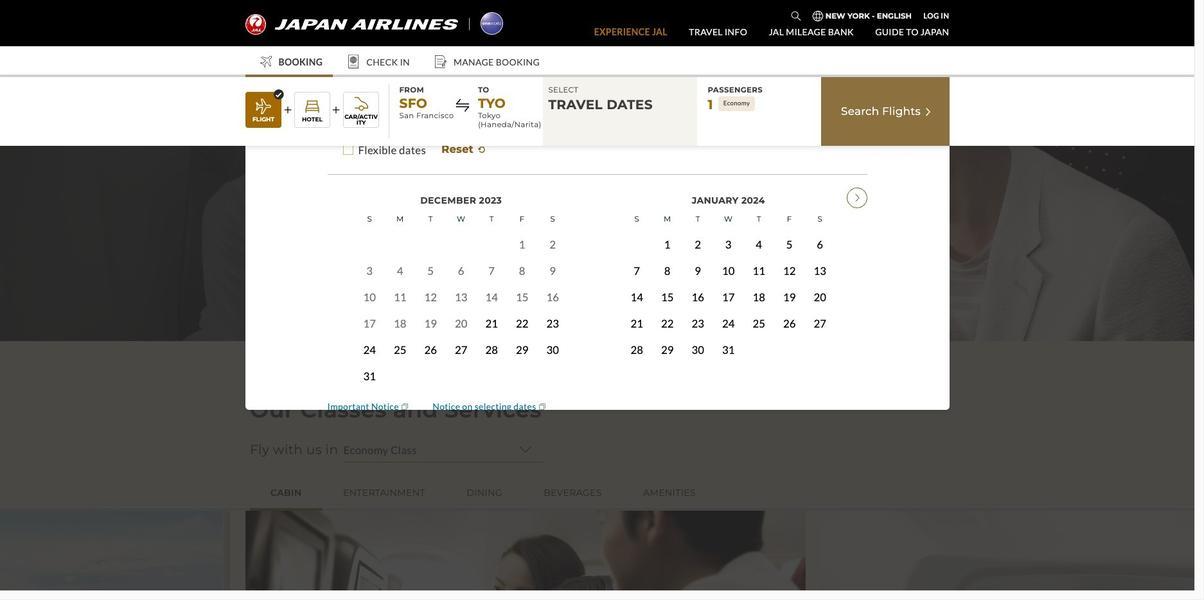Task type: locate. For each thing, give the bounding box(es) containing it.
one world image
[[481, 12, 503, 34]]

0 horizontal spatial wednesday element
[[446, 213, 477, 237]]

japan airlines image
[[245, 14, 458, 34]]

friday element for second monday "element" from the right
[[507, 213, 538, 237]]

wednesday element for second monday "element" from the right's tuesday element
[[446, 213, 477, 237]]

1 friday element from the left
[[507, 213, 538, 237]]

1 tuesday element from the left
[[415, 213, 446, 237]]

2 tuesday element from the left
[[683, 213, 713, 237]]

1 horizontal spatial tuesday element
[[683, 213, 713, 237]]

0 horizontal spatial saturday element
[[538, 213, 568, 237]]

2 thursday element from the left
[[744, 213, 774, 237]]

thursday element for 1st monday "element" from right's friday "element"
[[744, 213, 774, 237]]

2 monday element from the left
[[652, 213, 683, 237]]

1 thursday element from the left
[[477, 213, 507, 237]]

thursday element
[[477, 213, 507, 237], [744, 213, 774, 237]]

sunday element
[[354, 213, 385, 237], [622, 213, 652, 237]]

2 saturday element from the left
[[805, 213, 835, 237]]

1 saturday element from the left
[[538, 213, 568, 237]]

1 horizontal spatial sunday element
[[622, 213, 652, 237]]

1 horizontal spatial wednesday element
[[713, 213, 744, 237]]

2 friday element from the left
[[774, 213, 805, 237]]

saturday element
[[538, 213, 568, 237], [805, 213, 835, 237]]

tab list
[[250, 478, 954, 511]]

1 horizontal spatial saturday element
[[805, 213, 835, 237]]

0 horizontal spatial sunday element
[[354, 213, 385, 237]]

wednesday element
[[446, 213, 477, 237], [713, 213, 744, 237]]

2 sunday element from the left
[[622, 213, 652, 237]]

0 horizontal spatial monday element
[[385, 213, 415, 237]]

0 horizontal spatial friday element
[[507, 213, 538, 237]]

0 horizontal spatial tuesday element
[[415, 213, 446, 237]]

2 wednesday element from the left
[[713, 213, 744, 237]]

1 horizontal spatial friday element
[[774, 213, 805, 237]]

monday element
[[385, 213, 415, 237], [652, 213, 683, 237]]

tuesday element
[[415, 213, 446, 237], [683, 213, 713, 237]]

1 horizontal spatial thursday element
[[744, 213, 774, 237]]

1 wednesday element from the left
[[446, 213, 477, 237]]

friday element
[[507, 213, 538, 237], [774, 213, 805, 237]]

1 sunday element from the left
[[354, 213, 385, 237]]

tuesday element for second monday "element" from the right
[[415, 213, 446, 237]]

1 horizontal spatial monday element
[[652, 213, 683, 237]]

0 horizontal spatial thursday element
[[477, 213, 507, 237]]



Task type: describe. For each thing, give the bounding box(es) containing it.
thursday element for friday "element" corresponding to second monday "element" from the right
[[477, 213, 507, 237]]

reset image
[[477, 151, 487, 161]]

friday element for 1st monday "element" from right
[[774, 213, 805, 237]]

wednesday element for tuesday element corresponding to 1st monday "element" from right
[[713, 213, 744, 237]]

sunday element for second monday "element" from the right
[[354, 213, 385, 237]]

saturday element for 1st monday "element" from right's friday "element"
[[805, 213, 835, 237]]

sunday element for 1st monday "element" from right
[[622, 213, 652, 237]]

1 monday element from the left
[[385, 213, 415, 237]]

tuesday element for 1st monday "element" from right
[[683, 213, 713, 237]]

saturday element for friday "element" corresponding to second monday "element" from the right
[[538, 213, 568, 237]]



Task type: vqa. For each thing, say whether or not it's contained in the screenshot.
JAPAN AIRLINES Image in the left of the page
yes



